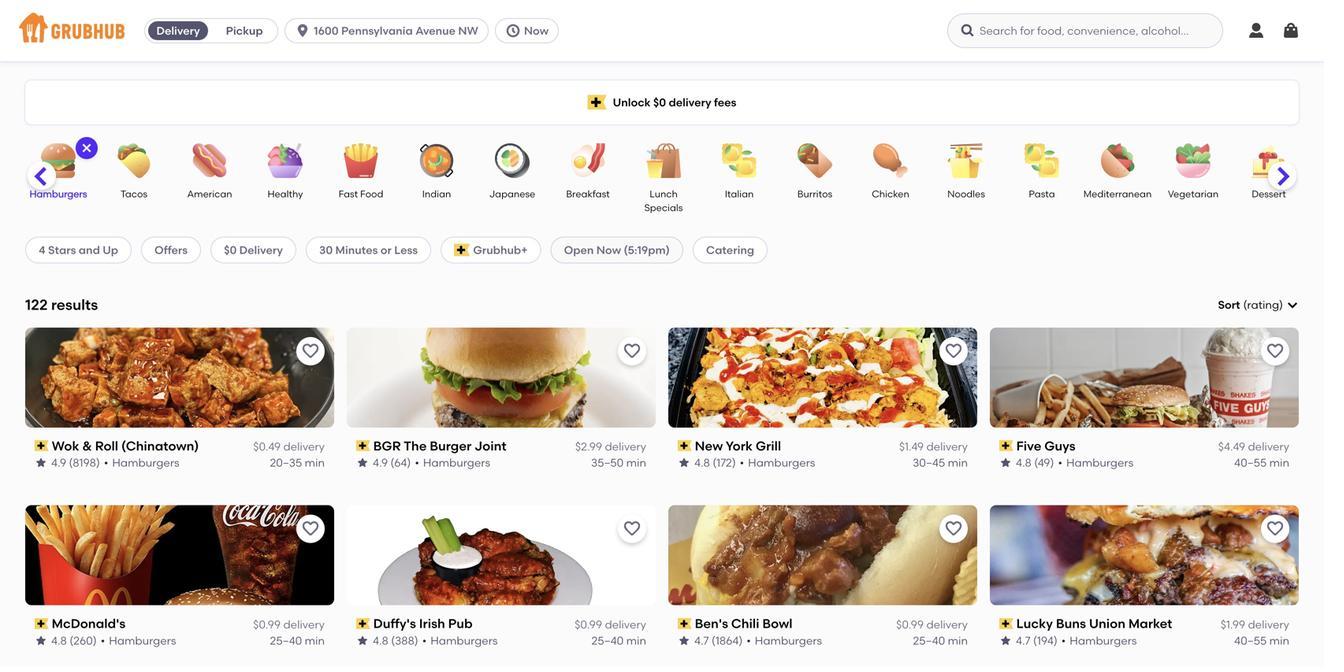 Task type: vqa. For each thing, say whether or not it's contained in the screenshot.


Task type: describe. For each thing, give the bounding box(es) containing it.
star icon image for ben's chili bowl
[[678, 635, 691, 648]]

catering
[[706, 243, 755, 257]]

new york grill logo image
[[669, 328, 978, 428]]

$0.99 delivery for ben's
[[897, 619, 968, 632]]

joint
[[475, 439, 507, 454]]

pennsylvania
[[341, 24, 413, 37]]

(chinatown)
[[121, 439, 199, 454]]

burritos
[[798, 188, 833, 200]]

(5:19pm)
[[624, 243, 670, 257]]

min for duffy's irish pub
[[627, 635, 647, 648]]

(260)
[[70, 635, 97, 648]]

(49)
[[1035, 456, 1055, 470]]

subscription pass image for lucky buns union market
[[1000, 619, 1014, 630]]

subscription pass image for bgr the burger joint
[[356, 441, 370, 452]]

vegetarian
[[1168, 188, 1219, 200]]

$0.99 for duffy's
[[575, 619, 602, 632]]

min for bgr the burger joint
[[627, 456, 647, 470]]

specials
[[645, 202, 683, 214]]

breakfast image
[[561, 144, 616, 178]]

save this restaurant button for new york grill
[[940, 337, 968, 366]]

min for five guys
[[1270, 456, 1290, 470]]

20–35
[[270, 456, 302, 470]]

pasta
[[1029, 188, 1055, 200]]

1 vertical spatial $0
[[224, 243, 237, 257]]

chicken
[[872, 188, 910, 200]]

chicken image
[[863, 144, 919, 178]]

bgr the burger joint logo image
[[347, 328, 656, 428]]

save this restaurant image for lucky buns union market
[[1266, 520, 1285, 539]]

burritos image
[[788, 144, 843, 178]]

• hamburgers for lucky buns union market
[[1062, 635, 1137, 648]]

none field containing sort
[[1219, 297, 1299, 313]]

italian
[[725, 188, 754, 200]]

122 results
[[25, 297, 98, 314]]

$4.49 delivery
[[1219, 440, 1290, 454]]

$2.99 delivery
[[576, 440, 647, 454]]

4.9 (64)
[[373, 456, 411, 470]]

35–50 min
[[591, 456, 647, 470]]

40–55 min for five guys
[[1235, 456, 1290, 470]]

now inside button
[[524, 24, 549, 37]]

35–50
[[591, 456, 624, 470]]

4.8 (49)
[[1016, 456, 1055, 470]]

save this restaurant button for wok & roll (chinatown)
[[296, 337, 325, 366]]

avenue
[[416, 24, 456, 37]]

hamburgers for new
[[748, 456, 816, 470]]

$1.99 delivery
[[1221, 619, 1290, 632]]

subscription pass image for wok & roll (chinatown)
[[35, 441, 49, 452]]

indian image
[[409, 144, 464, 178]]

4
[[39, 243, 45, 257]]

save this restaurant button for mcdonald's
[[296, 515, 325, 544]]

30–45
[[913, 456, 946, 470]]

40–55 for five guys
[[1235, 456, 1267, 470]]

star icon image for lucky buns union market
[[1000, 635, 1012, 648]]

open now (5:19pm)
[[564, 243, 670, 257]]

min for ben's chili bowl
[[948, 635, 968, 648]]

five guys
[[1017, 439, 1076, 454]]

sort ( rating )
[[1219, 298, 1284, 312]]

lucky buns union market logo image
[[990, 506, 1299, 606]]

fees
[[714, 96, 737, 109]]

min for new york grill
[[948, 456, 968, 470]]

ben's chili bowl
[[695, 617, 793, 632]]

delivery for five
[[1249, 440, 1290, 454]]

1600
[[314, 24, 339, 37]]

results
[[51, 297, 98, 314]]

buns
[[1056, 617, 1086, 632]]

&
[[82, 439, 92, 454]]

• for new york grill
[[740, 456, 744, 470]]

min for wok & roll (chinatown)
[[305, 456, 325, 470]]

unlock
[[613, 96, 651, 109]]

1 25–40 from the left
[[270, 635, 302, 648]]

bgr the burger joint
[[373, 439, 507, 454]]

• hamburgers for ben's chili bowl
[[747, 635, 822, 648]]

lunch
[[650, 188, 678, 200]]

five
[[1017, 439, 1042, 454]]

• for duffy's irish pub
[[422, 635, 427, 648]]

subscription pass image for five guys
[[1000, 441, 1014, 452]]

$0.49 delivery
[[253, 440, 325, 454]]

1 horizontal spatial delivery
[[239, 243, 283, 257]]

star icon image for new york grill
[[678, 457, 691, 470]]

pub
[[448, 617, 473, 632]]

duffy's irish pub logo image
[[347, 506, 656, 606]]

unlock $0 delivery fees
[[613, 96, 737, 109]]

save this restaurant image for new york grill
[[945, 342, 964, 361]]

$1.99
[[1221, 619, 1246, 632]]

ben's chili bowl logo image
[[669, 506, 978, 606]]

save this restaurant image for mcdonald's
[[301, 520, 320, 539]]

delivery for new
[[927, 440, 968, 454]]

japanese image
[[485, 144, 540, 178]]

healthy
[[268, 188, 303, 200]]

delivery for wok
[[283, 440, 325, 454]]

hamburgers for five
[[1067, 456, 1134, 470]]

hamburgers for ben's
[[755, 635, 822, 648]]

save this restaurant image for five guys
[[1266, 342, 1285, 361]]

guys
[[1045, 439, 1076, 454]]

$0.99 delivery for duffy's
[[575, 619, 647, 632]]

min for mcdonald's
[[305, 635, 325, 648]]

• hamburgers for wok & roll (chinatown)
[[104, 456, 179, 470]]

indian
[[422, 188, 451, 200]]

offers
[[155, 243, 188, 257]]

save this restaurant image for wok & roll (chinatown)
[[301, 342, 320, 361]]

noodles
[[948, 188, 986, 200]]

40–55 min for lucky buns union market
[[1235, 635, 1290, 648]]

$0.49
[[253, 440, 281, 454]]

1 $0.99 from the left
[[253, 619, 281, 632]]

4.8 for new york grill
[[695, 456, 710, 470]]

delivery for lucky
[[1249, 619, 1290, 632]]

4.9 for wok & roll (chinatown)
[[51, 456, 66, 470]]

• hamburgers for mcdonald's
[[101, 635, 176, 648]]

breakfast
[[566, 188, 610, 200]]

1600 pennsylvania avenue nw
[[314, 24, 478, 37]]

4.7 for lucky buns union market
[[1016, 635, 1031, 648]]

30–45 min
[[913, 456, 968, 470]]

nw
[[458, 24, 478, 37]]

(
[[1244, 298, 1248, 312]]

hamburgers image
[[31, 144, 86, 178]]

hamburgers for wok
[[112, 456, 179, 470]]

subscription pass image for new york grill
[[678, 441, 692, 452]]

(8198)
[[69, 456, 100, 470]]

chili
[[732, 617, 760, 632]]

svg image inside 1600 pennsylvania avenue nw button
[[295, 23, 311, 39]]

new york grill
[[695, 439, 782, 454]]

up
[[103, 243, 118, 257]]

$1.49 delivery
[[900, 440, 968, 454]]

(1864)
[[712, 635, 743, 648]]

main navigation navigation
[[0, 0, 1325, 62]]

4.7 for ben's chili bowl
[[695, 635, 709, 648]]

wok
[[52, 439, 79, 454]]

and
[[79, 243, 100, 257]]

)
[[1280, 298, 1284, 312]]

tacos image
[[106, 144, 162, 178]]

or
[[381, 243, 392, 257]]

noodles image
[[939, 144, 994, 178]]

min for lucky buns union market
[[1270, 635, 1290, 648]]

delivery for ben's
[[927, 619, 968, 632]]

(172)
[[713, 456, 736, 470]]

star icon image for duffy's irish pub
[[356, 635, 369, 648]]

healthy image
[[258, 144, 313, 178]]

rating
[[1248, 298, 1280, 312]]

wok & roll (chinatown)
[[52, 439, 199, 454]]



Task type: locate. For each thing, give the bounding box(es) containing it.
grubhub plus flag logo image
[[588, 95, 607, 110], [454, 244, 470, 257]]

40–55 for lucky buns union market
[[1235, 635, 1267, 648]]

market
[[1129, 617, 1173, 632]]

2 4.9 from the left
[[373, 456, 388, 470]]

pickup button
[[211, 18, 278, 43]]

4.8 for five guys
[[1016, 456, 1032, 470]]

• hamburgers down grill
[[740, 456, 816, 470]]

five guys logo image
[[990, 328, 1299, 428]]

4.7 down ben's
[[695, 635, 709, 648]]

$0 right unlock
[[654, 96, 666, 109]]

hamburgers down guys
[[1067, 456, 1134, 470]]

0 horizontal spatial delivery
[[156, 24, 200, 37]]

25–40 for ben's
[[913, 635, 946, 648]]

• down york
[[740, 456, 744, 470]]

0 horizontal spatial now
[[524, 24, 549, 37]]

star icon image left 4.8 (172)
[[678, 457, 691, 470]]

4 stars and up
[[39, 243, 118, 257]]

• hamburgers down wok & roll (chinatown)
[[104, 456, 179, 470]]

the
[[404, 439, 427, 454]]

0 horizontal spatial save this restaurant image
[[623, 342, 642, 361]]

grubhub plus flag logo image for unlock $0 delivery fees
[[588, 95, 607, 110]]

italian image
[[712, 144, 767, 178]]

save this restaurant button for bgr the burger joint
[[618, 337, 647, 366]]

now right open at the left of page
[[597, 243, 621, 257]]

grubhub plus flag logo image left unlock
[[588, 95, 607, 110]]

delivery left the pickup
[[156, 24, 200, 37]]

dessert image
[[1242, 144, 1297, 178]]

• for five guys
[[1058, 456, 1063, 470]]

subscription pass image for mcdonald's
[[35, 619, 49, 630]]

ben's
[[695, 617, 729, 632]]

subscription pass image left ben's
[[678, 619, 692, 630]]

hamburgers down grill
[[748, 456, 816, 470]]

40–55 min down $1.99 delivery
[[1235, 635, 1290, 648]]

1 horizontal spatial $0.99
[[575, 619, 602, 632]]

• down roll at bottom left
[[104, 456, 108, 470]]

min
[[305, 456, 325, 470], [627, 456, 647, 470], [948, 456, 968, 470], [1270, 456, 1290, 470], [305, 635, 325, 648], [627, 635, 647, 648], [948, 635, 968, 648], [1270, 635, 1290, 648]]

york
[[726, 439, 753, 454]]

40–55 down $4.49 delivery
[[1235, 456, 1267, 470]]

• hamburgers down burger on the bottom left
[[415, 456, 490, 470]]

subscription pass image
[[35, 441, 49, 452], [356, 441, 370, 452], [678, 441, 692, 452], [35, 619, 49, 630], [678, 619, 692, 630], [1000, 619, 1014, 630]]

save this restaurant image for ben's chili bowl
[[945, 520, 964, 539]]

4.8 for duffy's irish pub
[[373, 635, 389, 648]]

1 4.7 from the left
[[695, 635, 709, 648]]

2 horizontal spatial $0.99
[[897, 619, 924, 632]]

subscription pass image for ben's chili bowl
[[678, 619, 692, 630]]

3 25–40 from the left
[[913, 635, 946, 648]]

0 horizontal spatial 4.7
[[695, 635, 709, 648]]

delivery
[[669, 96, 712, 109], [283, 440, 325, 454], [605, 440, 647, 454], [927, 440, 968, 454], [1249, 440, 1290, 454], [283, 619, 325, 632], [605, 619, 647, 632], [927, 619, 968, 632], [1249, 619, 1290, 632]]

3 $0.99 delivery from the left
[[897, 619, 968, 632]]

hamburgers for duffy's
[[431, 635, 498, 648]]

1 horizontal spatial save this restaurant image
[[945, 520, 964, 539]]

1 25–40 min from the left
[[270, 635, 325, 648]]

0 horizontal spatial subscription pass image
[[356, 619, 370, 630]]

2 25–40 from the left
[[592, 635, 624, 648]]

food
[[360, 188, 384, 200]]

0 horizontal spatial grubhub plus flag logo image
[[454, 244, 470, 257]]

0 vertical spatial $0
[[654, 96, 666, 109]]

4.9
[[51, 456, 66, 470], [373, 456, 388, 470]]

save this restaurant image
[[301, 342, 320, 361], [945, 342, 964, 361], [301, 520, 320, 539], [623, 520, 642, 539], [1266, 520, 1285, 539]]

4.8 (172)
[[695, 456, 736, 470]]

25–40 min for ben's
[[913, 635, 968, 648]]

• for bgr the burger joint
[[415, 456, 419, 470]]

0 vertical spatial now
[[524, 24, 549, 37]]

hamburgers
[[30, 188, 87, 200], [112, 456, 179, 470], [423, 456, 490, 470], [748, 456, 816, 470], [1067, 456, 1134, 470], [109, 635, 176, 648], [431, 635, 498, 648], [755, 635, 822, 648], [1070, 635, 1137, 648]]

hamburgers down (chinatown) at the left of page
[[112, 456, 179, 470]]

bgr
[[373, 439, 401, 454]]

4.9 for bgr the burger joint
[[373, 456, 388, 470]]

0 horizontal spatial $0
[[224, 243, 237, 257]]

0 horizontal spatial $0.99 delivery
[[253, 619, 325, 632]]

• for wok & roll (chinatown)
[[104, 456, 108, 470]]

mcdonald's logo image
[[25, 506, 334, 606]]

1 horizontal spatial $0
[[654, 96, 666, 109]]

4.8 down 'five'
[[1016, 456, 1032, 470]]

• hamburgers down mcdonald's
[[101, 635, 176, 648]]

irish
[[419, 617, 445, 632]]

0 vertical spatial grubhub plus flag logo image
[[588, 95, 607, 110]]

hamburgers down mcdonald's
[[109, 635, 176, 648]]

hamburgers down union
[[1070, 635, 1137, 648]]

star icon image left 4.8 (49)
[[1000, 457, 1012, 470]]

bowl
[[763, 617, 793, 632]]

less
[[394, 243, 418, 257]]

4.8 for mcdonald's
[[51, 635, 67, 648]]

dessert
[[1252, 188, 1287, 200]]

stars
[[48, 243, 76, 257]]

save this restaurant image for bgr the burger joint
[[623, 342, 642, 361]]

1 vertical spatial subscription pass image
[[356, 619, 370, 630]]

0 vertical spatial 40–55
[[1235, 456, 1267, 470]]

2 40–55 min from the top
[[1235, 635, 1290, 648]]

american image
[[182, 144, 237, 178]]

1 horizontal spatial subscription pass image
[[1000, 441, 1014, 452]]

0 horizontal spatial 25–40 min
[[270, 635, 325, 648]]

1 4.9 from the left
[[51, 456, 66, 470]]

25–40
[[270, 635, 302, 648], [592, 635, 624, 648], [913, 635, 946, 648]]

2 $0.99 delivery from the left
[[575, 619, 647, 632]]

4.9 down "bgr"
[[373, 456, 388, 470]]

20–35 min
[[270, 456, 325, 470]]

• for mcdonald's
[[101, 635, 105, 648]]

4.8 down duffy's
[[373, 635, 389, 648]]

2 40–55 from the top
[[1235, 635, 1267, 648]]

• right (194)
[[1062, 635, 1066, 648]]

None field
[[1219, 297, 1299, 313]]

• hamburgers down bowl
[[747, 635, 822, 648]]

union
[[1090, 617, 1126, 632]]

• hamburgers for duffy's irish pub
[[422, 635, 498, 648]]

mediterranean
[[1084, 188, 1152, 200]]

subscription pass image for duffy's irish pub
[[356, 619, 370, 630]]

star icon image left 4.7 (1864)
[[678, 635, 691, 648]]

save this restaurant button for duffy's irish pub
[[618, 515, 647, 544]]

0 vertical spatial 40–55 min
[[1235, 456, 1290, 470]]

2 25–40 min from the left
[[592, 635, 647, 648]]

4.7 (1864)
[[695, 635, 743, 648]]

• hamburgers for new york grill
[[740, 456, 816, 470]]

subscription pass image left "bgr"
[[356, 441, 370, 452]]

hamburgers down pub on the bottom of page
[[431, 635, 498, 648]]

1 40–55 from the top
[[1235, 456, 1267, 470]]

wok & roll (chinatown) logo image
[[25, 328, 334, 428]]

star icon image for bgr the burger joint
[[356, 457, 369, 470]]

mediterranean image
[[1090, 144, 1146, 178]]

122
[[25, 297, 48, 314]]

star icon image for five guys
[[1000, 457, 1012, 470]]

subscription pass image
[[1000, 441, 1014, 452], [356, 619, 370, 630]]

star icon image for mcdonald's
[[35, 635, 47, 648]]

4.7 down lucky at the right of the page
[[1016, 635, 1031, 648]]

• right (49)
[[1058, 456, 1063, 470]]

0 horizontal spatial $0.99
[[253, 619, 281, 632]]

1 horizontal spatial grubhub plus flag logo image
[[588, 95, 607, 110]]

1 $0.99 delivery from the left
[[253, 619, 325, 632]]

subscription pass image left wok
[[35, 441, 49, 452]]

40–55 min down $4.49 delivery
[[1235, 456, 1290, 470]]

hamburgers for lucky
[[1070, 635, 1137, 648]]

2 horizontal spatial save this restaurant image
[[1266, 342, 1285, 361]]

• hamburgers for five guys
[[1058, 456, 1134, 470]]

•
[[104, 456, 108, 470], [415, 456, 419, 470], [740, 456, 744, 470], [1058, 456, 1063, 470], [101, 635, 105, 648], [422, 635, 427, 648], [747, 635, 751, 648], [1062, 635, 1066, 648]]

2 horizontal spatial 25–40
[[913, 635, 946, 648]]

1 vertical spatial grubhub plus flag logo image
[[454, 244, 470, 257]]

subscription pass image left duffy's
[[356, 619, 370, 630]]

1 40–55 min from the top
[[1235, 456, 1290, 470]]

2 4.7 from the left
[[1016, 635, 1031, 648]]

4.8 down new
[[695, 456, 710, 470]]

star icon image
[[35, 457, 47, 470], [356, 457, 369, 470], [678, 457, 691, 470], [1000, 457, 1012, 470], [35, 635, 47, 648], [356, 635, 369, 648], [678, 635, 691, 648], [1000, 635, 1012, 648]]

Search for food, convenience, alcohol... search field
[[948, 13, 1224, 48]]

delivery inside delivery button
[[156, 24, 200, 37]]

• hamburgers
[[104, 456, 179, 470], [415, 456, 490, 470], [740, 456, 816, 470], [1058, 456, 1134, 470], [101, 635, 176, 648], [422, 635, 498, 648], [747, 635, 822, 648], [1062, 635, 1137, 648]]

• down duffy's irish pub
[[422, 635, 427, 648]]

grubhub plus flag logo image left grubhub+
[[454, 244, 470, 257]]

grill
[[756, 439, 782, 454]]

svg image
[[1247, 21, 1266, 40], [1282, 21, 1301, 40], [295, 23, 311, 39], [960, 23, 976, 39], [80, 142, 93, 155], [1287, 299, 1299, 312]]

1 horizontal spatial 25–40 min
[[592, 635, 647, 648]]

fast food
[[339, 188, 384, 200]]

4.9 (8198)
[[51, 456, 100, 470]]

1 horizontal spatial $0.99 delivery
[[575, 619, 647, 632]]

american
[[187, 188, 232, 200]]

hamburgers down burger on the bottom left
[[423, 456, 490, 470]]

now right svg icon
[[524, 24, 549, 37]]

1 horizontal spatial 4.7
[[1016, 635, 1031, 648]]

new
[[695, 439, 723, 454]]

roll
[[95, 439, 118, 454]]

pickup
[[226, 24, 263, 37]]

tacos
[[121, 188, 148, 200]]

0 horizontal spatial 4.9
[[51, 456, 66, 470]]

subscription pass image left lucky at the right of the page
[[1000, 619, 1014, 630]]

delivery button
[[145, 18, 211, 43]]

save this restaurant button
[[296, 337, 325, 366], [618, 337, 647, 366], [940, 337, 968, 366], [1262, 337, 1290, 366], [296, 515, 325, 544], [618, 515, 647, 544], [940, 515, 968, 544], [1262, 515, 1290, 544]]

2 horizontal spatial 25–40 min
[[913, 635, 968, 648]]

$0.99
[[253, 619, 281, 632], [575, 619, 602, 632], [897, 619, 924, 632]]

1 vertical spatial delivery
[[239, 243, 283, 257]]

30 minutes or less
[[319, 243, 418, 257]]

$0 right offers on the top of page
[[224, 243, 237, 257]]

sort
[[1219, 298, 1241, 312]]

3 25–40 min from the left
[[913, 635, 968, 648]]

• hamburgers down the lucky buns union market
[[1062, 635, 1137, 648]]

hamburgers for bgr
[[423, 456, 490, 470]]

star icon image for wok & roll (chinatown)
[[35, 457, 47, 470]]

japanese
[[489, 188, 536, 200]]

grubhub plus flag logo image for grubhub+
[[454, 244, 470, 257]]

3 $0.99 from the left
[[897, 619, 924, 632]]

(194)
[[1034, 635, 1058, 648]]

save this restaurant image for duffy's irish pub
[[623, 520, 642, 539]]

• down chili
[[747, 635, 751, 648]]

subscription pass image left new
[[678, 441, 692, 452]]

4.8 left (260)
[[51, 635, 67, 648]]

1 horizontal spatial 25–40
[[592, 635, 624, 648]]

• hamburgers for bgr the burger joint
[[415, 456, 490, 470]]

40–55 down $1.99 delivery
[[1235, 635, 1267, 648]]

1 horizontal spatial now
[[597, 243, 621, 257]]

$4.49
[[1219, 440, 1246, 454]]

0 horizontal spatial 25–40
[[270, 635, 302, 648]]

star icon image left 4.8 (260)
[[35, 635, 47, 648]]

$0.99 for ben's
[[897, 619, 924, 632]]

$2.99
[[576, 440, 602, 454]]

fast food image
[[334, 144, 389, 178]]

save this restaurant button for five guys
[[1262, 337, 1290, 366]]

delivery down healthy
[[239, 243, 283, 257]]

2 $0.99 from the left
[[575, 619, 602, 632]]

• hamburgers down guys
[[1058, 456, 1134, 470]]

1600 pennsylvania avenue nw button
[[285, 18, 495, 43]]

subscription pass image left mcdonald's
[[35, 619, 49, 630]]

• for ben's chili bowl
[[747, 635, 751, 648]]

4.9 down wok
[[51, 456, 66, 470]]

star icon image left 4.7 (194)
[[1000, 635, 1012, 648]]

lunch specials image
[[636, 144, 691, 178]]

duffy's
[[373, 617, 416, 632]]

• right (64)
[[415, 456, 419, 470]]

• right (260)
[[101, 635, 105, 648]]

4.8 (388)
[[373, 635, 418, 648]]

1 horizontal spatial 4.9
[[373, 456, 388, 470]]

subscription pass image left 'five'
[[1000, 441, 1014, 452]]

4.8
[[695, 456, 710, 470], [1016, 456, 1032, 470], [51, 635, 67, 648], [373, 635, 389, 648]]

hamburgers down bowl
[[755, 635, 822, 648]]

lunch specials
[[645, 188, 683, 214]]

$1.49
[[900, 440, 924, 454]]

• for lucky buns union market
[[1062, 635, 1066, 648]]

• hamburgers down pub on the bottom of page
[[422, 635, 498, 648]]

delivery for duffy's
[[605, 619, 647, 632]]

25–40 for duffy's
[[592, 635, 624, 648]]

4.8 (260)
[[51, 635, 97, 648]]

delivery
[[156, 24, 200, 37], [239, 243, 283, 257]]

$0 delivery
[[224, 243, 283, 257]]

1 vertical spatial now
[[597, 243, 621, 257]]

star icon image left 4.9 (8198)
[[35, 457, 47, 470]]

fast
[[339, 188, 358, 200]]

$0
[[654, 96, 666, 109], [224, 243, 237, 257]]

pasta image
[[1015, 144, 1070, 178]]

grubhub+
[[473, 243, 528, 257]]

open
[[564, 243, 594, 257]]

burger
[[430, 439, 472, 454]]

star icon image left "4.8 (388)"
[[356, 635, 369, 648]]

duffy's irish pub
[[373, 617, 473, 632]]

save this restaurant button for ben's chili bowl
[[940, 515, 968, 544]]

save this restaurant image
[[623, 342, 642, 361], [1266, 342, 1285, 361], [945, 520, 964, 539]]

0 vertical spatial delivery
[[156, 24, 200, 37]]

(388)
[[391, 635, 418, 648]]

save this restaurant button for lucky buns union market
[[1262, 515, 1290, 544]]

star icon image left the 4.9 (64)
[[356, 457, 369, 470]]

0 vertical spatial subscription pass image
[[1000, 441, 1014, 452]]

1 vertical spatial 40–55 min
[[1235, 635, 1290, 648]]

svg image
[[505, 23, 521, 39]]

2 horizontal spatial $0.99 delivery
[[897, 619, 968, 632]]

25–40 min for duffy's
[[592, 635, 647, 648]]

vegetarian image
[[1166, 144, 1221, 178]]

1 vertical spatial 40–55
[[1235, 635, 1267, 648]]

hamburgers down hamburgers image
[[30, 188, 87, 200]]

delivery for bgr
[[605, 440, 647, 454]]

$0.99 delivery
[[253, 619, 325, 632], [575, 619, 647, 632], [897, 619, 968, 632]]



